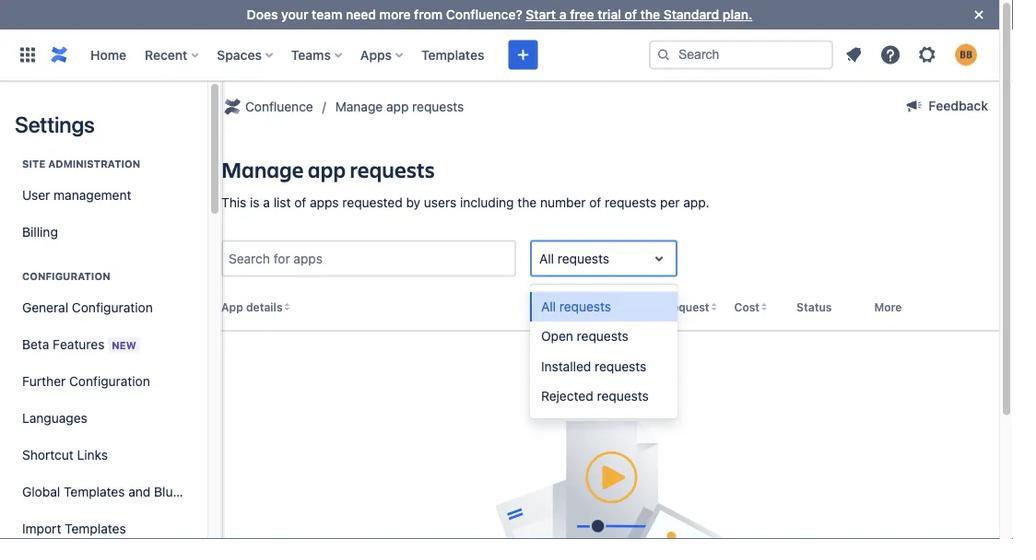 Task type: describe. For each thing, give the bounding box(es) containing it.
banner containing home
[[0, 29, 1000, 81]]

requests inside button
[[548, 313, 595, 326]]

team
[[312, 7, 342, 22]]

rejected
[[541, 388, 594, 404]]

1 vertical spatial all
[[541, 299, 556, 314]]

apps button
[[355, 40, 410, 70]]

free
[[570, 7, 594, 22]]

and
[[128, 485, 151, 500]]

per
[[660, 195, 680, 210]]

import
[[22, 521, 61, 537]]

trial
[[598, 7, 621, 22]]

new
[[112, 339, 136, 351]]

is
[[250, 195, 260, 210]]

1 vertical spatial manage app requests
[[221, 155, 435, 184]]

teams button
[[286, 40, 349, 70]]

status
[[797, 301, 832, 313]]

1 vertical spatial the
[[518, 195, 537, 210]]

by
[[406, 195, 421, 210]]

templates inside global element
[[421, 47, 484, 62]]

0 vertical spatial all
[[539, 251, 554, 266]]

feedback
[[929, 98, 989, 113]]

your profile and preferences image
[[955, 44, 977, 66]]

of right number
[[590, 195, 602, 210]]

app details button
[[221, 301, 283, 313]]

global
[[22, 485, 60, 500]]

more
[[380, 7, 411, 22]]

general configuration
[[22, 300, 153, 315]]

does
[[247, 7, 278, 22]]

no. of requests
[[548, 301, 595, 326]]

user
[[22, 188, 50, 203]]

users
[[424, 195, 457, 210]]

confluence?
[[446, 7, 523, 22]]

help icon image
[[880, 44, 902, 66]]

teams
[[291, 47, 331, 62]]

settings
[[15, 112, 95, 137]]

administration
[[48, 158, 140, 170]]

cost
[[735, 301, 760, 313]]

Search for requested apps field
[[223, 242, 515, 275]]

standard
[[664, 7, 719, 22]]

general configuration link
[[15, 290, 193, 326]]

languages
[[22, 411, 87, 426]]

of inside the no. of requests
[[577, 301, 588, 313]]

further configuration link
[[15, 363, 193, 400]]

open image
[[648, 248, 670, 270]]

installed requests
[[541, 359, 647, 374]]

search image
[[657, 47, 671, 62]]

billing
[[22, 225, 58, 240]]

no.
[[555, 301, 574, 313]]

more
[[875, 301, 902, 313]]

spaces
[[217, 47, 262, 62]]

configuration for general
[[72, 300, 153, 315]]

templates for global templates and blueprints
[[64, 485, 125, 500]]

collapse sidebar image
[[201, 90, 242, 127]]

notification icon image
[[843, 44, 865, 66]]

feedback button
[[892, 91, 1000, 121]]

settings icon image
[[917, 44, 939, 66]]

home
[[90, 47, 126, 62]]

0 horizontal spatial manage
[[221, 155, 304, 184]]

management
[[54, 188, 131, 203]]

date of request
[[626, 301, 710, 313]]

0 vertical spatial configuration
[[22, 271, 110, 283]]

links
[[77, 448, 108, 463]]

templates for import templates
[[65, 521, 126, 537]]

cost button
[[735, 301, 760, 313]]

general
[[22, 300, 68, 315]]

beta
[[22, 337, 49, 352]]

home link
[[85, 40, 132, 70]]

1 vertical spatial app
[[308, 155, 346, 184]]

of right 'date'
[[654, 301, 665, 313]]

import templates link
[[15, 511, 193, 539]]

of right trial
[[625, 7, 637, 22]]

0 vertical spatial manage app requests
[[335, 99, 464, 114]]

app details
[[221, 301, 283, 313]]

confluence image
[[48, 44, 70, 66]]

from
[[414, 7, 443, 22]]

open
[[541, 329, 573, 344]]

number
[[540, 195, 586, 210]]

user management link
[[15, 177, 193, 214]]

languages link
[[15, 400, 193, 437]]



Task type: locate. For each thing, give the bounding box(es) containing it.
open requests
[[541, 329, 629, 344]]

configuration up general
[[22, 271, 110, 283]]

app.
[[684, 195, 710, 210]]

request
[[668, 301, 710, 313]]

global templates and blueprints
[[22, 485, 214, 500]]

a left free at the top of the page
[[560, 7, 567, 22]]

all requests up no.
[[539, 251, 610, 266]]

shortcut links
[[22, 448, 108, 463]]

the left number
[[518, 195, 537, 210]]

1 horizontal spatial the
[[641, 7, 660, 22]]

manage app requests
[[335, 99, 464, 114], [221, 155, 435, 184]]

all up the open
[[541, 299, 556, 314]]

1 vertical spatial all requests
[[541, 299, 611, 314]]

1 horizontal spatial manage
[[335, 99, 383, 114]]

0 horizontal spatial app
[[308, 155, 346, 184]]

None text field
[[539, 249, 543, 268]]

recent
[[145, 47, 187, 62]]

context icon image
[[221, 96, 243, 118], [221, 96, 243, 118]]

site
[[22, 158, 45, 170]]

0 horizontal spatial a
[[263, 195, 270, 210]]

create content image
[[512, 44, 534, 66]]

import templates
[[22, 521, 126, 537]]

1 horizontal spatial a
[[560, 7, 567, 22]]

shortcut links link
[[15, 437, 193, 474]]

appswitcher icon image
[[17, 44, 39, 66]]

shortcut
[[22, 448, 74, 463]]

manage
[[335, 99, 383, 114], [221, 155, 304, 184]]

1 vertical spatial configuration
[[72, 300, 153, 315]]

date of request button
[[626, 301, 710, 313]]

site administration group
[[15, 138, 193, 256]]

of right no.
[[577, 301, 588, 313]]

the right trial
[[641, 7, 660, 22]]

spaces button
[[211, 40, 280, 70]]

installed
[[541, 359, 591, 374]]

confluence image
[[48, 44, 70, 66]]

manage down apps
[[335, 99, 383, 114]]

your
[[281, 7, 308, 22]]

app up apps
[[308, 155, 346, 184]]

details
[[246, 301, 283, 313]]

2 vertical spatial configuration
[[69, 374, 150, 389]]

0 vertical spatial templates
[[421, 47, 484, 62]]

all requests up open requests
[[541, 299, 611, 314]]

manage app requests down apps "popup button"
[[335, 99, 464, 114]]

app down apps "popup button"
[[386, 99, 409, 114]]

banner
[[0, 29, 1000, 81]]

confluence link
[[221, 96, 313, 118]]

all down number
[[539, 251, 554, 266]]

of right list in the top of the page
[[294, 195, 306, 210]]

requested
[[342, 195, 403, 210]]

0 horizontal spatial the
[[518, 195, 537, 210]]

configuration for further
[[69, 374, 150, 389]]

confluence
[[245, 99, 313, 114]]

1 vertical spatial manage
[[221, 155, 304, 184]]

1 vertical spatial templates
[[64, 485, 125, 500]]

start
[[526, 7, 556, 22]]

Search field
[[649, 40, 834, 70]]

close image
[[968, 4, 990, 26]]

a
[[560, 7, 567, 22], [263, 195, 270, 210]]

templates
[[421, 47, 484, 62], [64, 485, 125, 500], [65, 521, 126, 537]]

manage up is
[[221, 155, 304, 184]]

including
[[460, 195, 514, 210]]

templates down from
[[421, 47, 484, 62]]

app
[[386, 99, 409, 114], [308, 155, 346, 184]]

1 vertical spatial a
[[263, 195, 270, 210]]

0 vertical spatial manage
[[335, 99, 383, 114]]

templates up "import templates" link
[[64, 485, 125, 500]]

date
[[626, 301, 651, 313]]

manage app requests link
[[335, 96, 464, 118]]

no. of requests button
[[532, 301, 611, 326]]

all
[[539, 251, 554, 266], [541, 299, 556, 314]]

apps
[[360, 47, 392, 62]]

0 vertical spatial app
[[386, 99, 409, 114]]

plan.
[[723, 7, 753, 22]]

0 vertical spatial the
[[641, 7, 660, 22]]

need
[[346, 7, 376, 22]]

0 vertical spatial all requests
[[539, 251, 610, 266]]

start a free trial of the standard plan. link
[[526, 7, 753, 22]]

configuration up new
[[72, 300, 153, 315]]

this is a list of apps requested by users including the number of requests per app.
[[221, 195, 710, 210]]

templates down global templates and blueprints link
[[65, 521, 126, 537]]

this
[[221, 195, 246, 210]]

manage app requests up apps
[[221, 155, 435, 184]]

apps
[[310, 195, 339, 210]]

2 vertical spatial templates
[[65, 521, 126, 537]]

billing link
[[15, 214, 193, 251]]

configuration group
[[15, 251, 214, 539]]

list
[[274, 195, 291, 210]]

global element
[[11, 29, 649, 81]]

blueprints
[[154, 485, 214, 500]]

all requests
[[539, 251, 610, 266], [541, 299, 611, 314]]

further
[[22, 374, 66, 389]]

1 horizontal spatial app
[[386, 99, 409, 114]]

global templates and blueprints link
[[15, 474, 214, 511]]

beta features new
[[22, 337, 136, 352]]

site administration
[[22, 158, 140, 170]]

recent button
[[139, 40, 206, 70]]

0 vertical spatial a
[[560, 7, 567, 22]]

a right is
[[263, 195, 270, 210]]

rejected requests
[[541, 388, 649, 404]]

configuration up languages link
[[69, 374, 150, 389]]

further configuration
[[22, 374, 150, 389]]

requests
[[412, 99, 464, 114], [350, 155, 435, 184], [605, 195, 657, 210], [558, 251, 610, 266], [560, 299, 611, 314], [548, 313, 595, 326], [577, 329, 629, 344], [595, 359, 647, 374], [597, 388, 649, 404]]

does your team need more from confluence? start a free trial of the standard plan.
[[247, 7, 753, 22]]

configuration
[[22, 271, 110, 283], [72, 300, 153, 315], [69, 374, 150, 389]]

features
[[53, 337, 105, 352]]

templates link
[[416, 40, 490, 70]]

app
[[221, 301, 243, 313]]

the
[[641, 7, 660, 22], [518, 195, 537, 210]]

user management
[[22, 188, 131, 203]]



Task type: vqa. For each thing, say whether or not it's contained in the screenshot.
you in The If You Plan To Import This Backup In Confluence Server, A Site Admin Should Perform The Export. This Will Ensure All User Data Is Included In The Export, Regardless Of Profile Visibility Settings.
no



